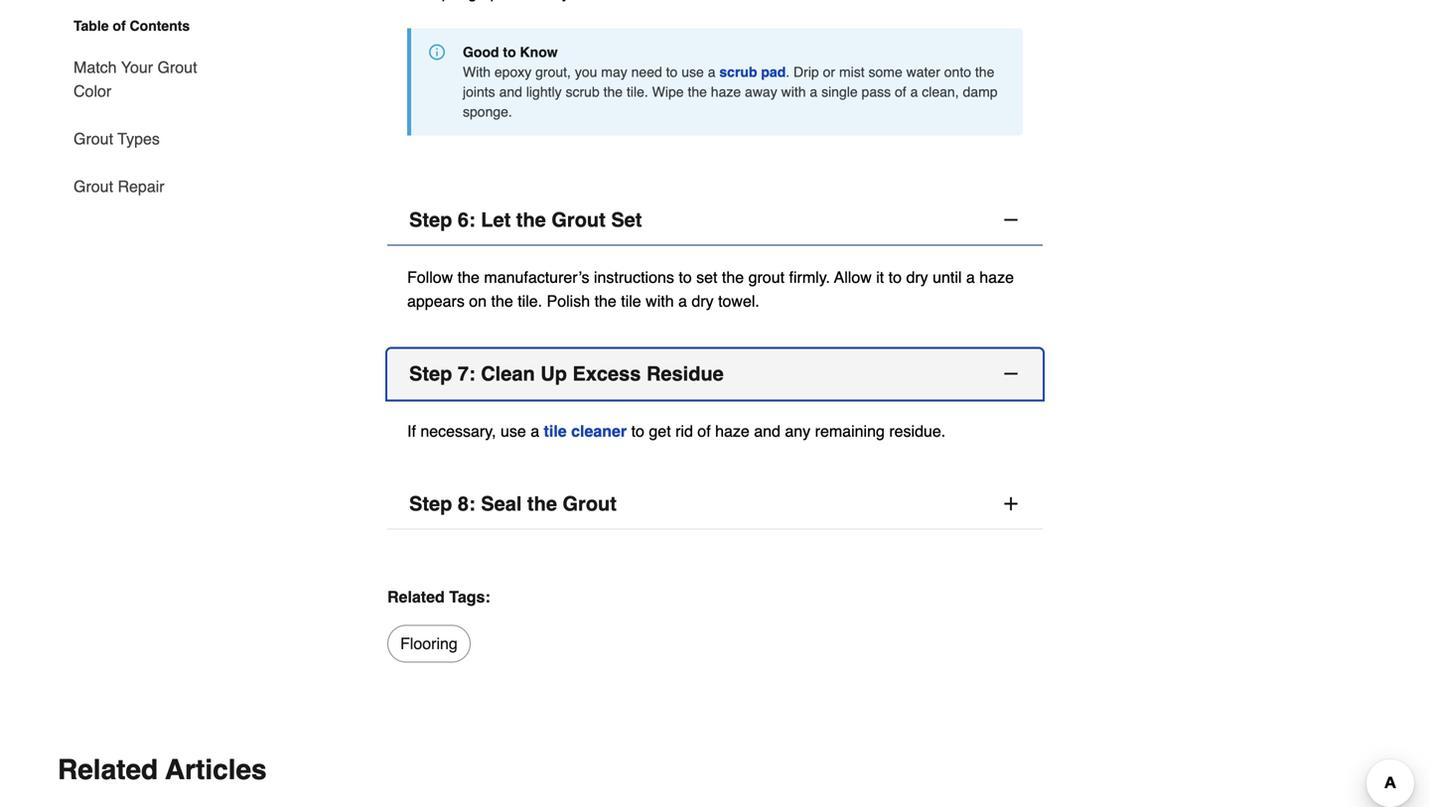 Task type: locate. For each thing, give the bounding box(es) containing it.
scrub
[[720, 64, 757, 80], [566, 84, 600, 100]]

articles
[[165, 754, 267, 786]]

if
[[407, 422, 416, 440]]

a down drip
[[810, 84, 818, 100]]

and left any
[[754, 422, 781, 440]]

a
[[708, 64, 716, 80], [810, 84, 818, 100], [910, 84, 918, 100], [966, 268, 975, 286], [679, 292, 687, 310], [531, 422, 540, 440]]

follow
[[407, 268, 453, 286]]

0 horizontal spatial dry
[[692, 292, 714, 310]]

haze right until
[[980, 268, 1014, 286]]

1 vertical spatial tile.
[[518, 292, 542, 310]]

0 horizontal spatial and
[[499, 84, 522, 100]]

set
[[611, 208, 642, 231]]

dry left until
[[906, 268, 928, 286]]

step inside step 8: seal the grout button
[[409, 492, 452, 515]]

0 vertical spatial step
[[409, 208, 452, 231]]

grout left set
[[552, 208, 606, 231]]

step
[[409, 208, 452, 231], [409, 362, 452, 385], [409, 492, 452, 515]]

tile
[[621, 292, 641, 310], [544, 422, 567, 440]]

wipe
[[652, 84, 684, 100]]

grout repair link
[[74, 163, 164, 199]]

step inside button
[[409, 362, 452, 385]]

dry down set on the top
[[692, 292, 714, 310]]

2 horizontal spatial of
[[895, 84, 907, 100]]

0 horizontal spatial tile
[[544, 422, 567, 440]]

excess
[[573, 362, 641, 385]]

1 vertical spatial use
[[501, 422, 526, 440]]

your
[[121, 58, 153, 76]]

haze right rid
[[715, 422, 750, 440]]

1 vertical spatial tile
[[544, 422, 567, 440]]

the down may
[[604, 84, 623, 100]]

grout inside button
[[552, 208, 606, 231]]

8:
[[458, 492, 476, 515]]

use
[[682, 64, 704, 80], [501, 422, 526, 440]]

and
[[499, 84, 522, 100], [754, 422, 781, 440]]

step for step 8: seal the grout
[[409, 492, 452, 515]]

.
[[786, 64, 790, 80]]

with epoxy grout, you may need to use a scrub pad
[[463, 64, 786, 80]]

table
[[74, 18, 109, 34]]

of
[[113, 18, 126, 34], [895, 84, 907, 100], [698, 422, 711, 440]]

tile. down manufacturer's
[[518, 292, 542, 310]]

tile down instructions
[[621, 292, 641, 310]]

0 vertical spatial tile
[[621, 292, 641, 310]]

use right necessary,
[[501, 422, 526, 440]]

with down .
[[781, 84, 806, 100]]

1 horizontal spatial tile.
[[627, 84, 648, 100]]

haze inside follow the manufacturer's instructions to set the grout firmly. allow it to dry until a haze appears on the tile. polish the tile with a dry towel.
[[980, 268, 1014, 286]]

step left "7:"
[[409, 362, 452, 385]]

manufacturer's
[[484, 268, 590, 286]]

to right it
[[889, 268, 902, 286]]

epoxy
[[495, 64, 532, 80]]

scrub up away
[[720, 64, 757, 80]]

0 vertical spatial and
[[499, 84, 522, 100]]

0 horizontal spatial use
[[501, 422, 526, 440]]

grout inside button
[[563, 492, 617, 515]]

to left get
[[631, 422, 645, 440]]

. drip or mist some water onto the joints and lightly scrub the tile. wipe the haze away with a single pass of a clean, damp sponge.
[[463, 64, 998, 119]]

the right seal
[[527, 492, 557, 515]]

3 step from the top
[[409, 492, 452, 515]]

to up wipe
[[666, 64, 678, 80]]

set
[[696, 268, 718, 286]]

to up epoxy
[[503, 44, 516, 60]]

step inside step 6: let the grout set button
[[409, 208, 452, 231]]

drip
[[794, 64, 819, 80]]

grout types link
[[74, 115, 160, 163]]

0 vertical spatial related
[[387, 588, 445, 606]]

0 horizontal spatial scrub
[[566, 84, 600, 100]]

tile cleaner link
[[544, 422, 627, 440]]

of right pass in the right top of the page
[[895, 84, 907, 100]]

0 vertical spatial haze
[[711, 84, 741, 100]]

haze
[[711, 84, 741, 100], [980, 268, 1014, 286], [715, 422, 750, 440]]

step left 8:
[[409, 492, 452, 515]]

0 horizontal spatial of
[[113, 18, 126, 34]]

1 vertical spatial of
[[895, 84, 907, 100]]

use up wipe
[[682, 64, 704, 80]]

polish
[[547, 292, 590, 310]]

1 vertical spatial and
[[754, 422, 781, 440]]

damp
[[963, 84, 998, 100]]

1 vertical spatial related
[[58, 754, 158, 786]]

the up damp
[[975, 64, 995, 80]]

a left tile cleaner link
[[531, 422, 540, 440]]

tags:
[[449, 588, 490, 606]]

table of contents element
[[58, 16, 207, 199]]

0 vertical spatial scrub
[[720, 64, 757, 80]]

0 vertical spatial dry
[[906, 268, 928, 286]]

match
[[74, 58, 117, 76]]

scrub down you
[[566, 84, 600, 100]]

1 horizontal spatial dry
[[906, 268, 928, 286]]

haze inside . drip or mist some water onto the joints and lightly scrub the tile. wipe the haze away with a single pass of a clean, damp sponge.
[[711, 84, 741, 100]]

with down instructions
[[646, 292, 674, 310]]

1 horizontal spatial with
[[781, 84, 806, 100]]

dry
[[906, 268, 928, 286], [692, 292, 714, 310]]

necessary,
[[421, 422, 496, 440]]

step 8: seal the grout button
[[387, 479, 1043, 530]]

mist
[[839, 64, 865, 80]]

of right rid
[[698, 422, 711, 440]]

0 vertical spatial with
[[781, 84, 806, 100]]

tile. inside follow the manufacturer's instructions to set the grout firmly. allow it to dry until a haze appears on the tile. polish the tile with a dry towel.
[[518, 292, 542, 310]]

0 vertical spatial use
[[682, 64, 704, 80]]

0 horizontal spatial with
[[646, 292, 674, 310]]

grout right your
[[157, 58, 197, 76]]

know
[[520, 44, 558, 60]]

with
[[781, 84, 806, 100], [646, 292, 674, 310]]

color
[[74, 82, 111, 100]]

and down epoxy
[[499, 84, 522, 100]]

1 horizontal spatial related
[[387, 588, 445, 606]]

related
[[387, 588, 445, 606], [58, 754, 158, 786]]

0 vertical spatial tile.
[[627, 84, 648, 100]]

any
[[785, 422, 811, 440]]

the up on
[[458, 268, 480, 286]]

of right table
[[113, 18, 126, 34]]

to left set on the top
[[679, 268, 692, 286]]

grout repair
[[74, 177, 164, 196]]

2 vertical spatial of
[[698, 422, 711, 440]]

the right let
[[516, 208, 546, 231]]

1 vertical spatial with
[[646, 292, 674, 310]]

1 horizontal spatial tile
[[621, 292, 641, 310]]

contents
[[130, 18, 190, 34]]

the right on
[[491, 292, 513, 310]]

tile left the cleaner
[[544, 422, 567, 440]]

the
[[975, 64, 995, 80], [604, 84, 623, 100], [688, 84, 707, 100], [516, 208, 546, 231], [458, 268, 480, 286], [722, 268, 744, 286], [491, 292, 513, 310], [595, 292, 617, 310], [527, 492, 557, 515]]

good to know
[[463, 44, 558, 60]]

0 vertical spatial of
[[113, 18, 126, 34]]

1 step from the top
[[409, 208, 452, 231]]

a left 'towel.'
[[679, 292, 687, 310]]

grout,
[[536, 64, 571, 80]]

2 step from the top
[[409, 362, 452, 385]]

sponge.
[[463, 104, 512, 119]]

haze down 'scrub pad' link at top right
[[711, 84, 741, 100]]

repair
[[118, 177, 164, 196]]

1 vertical spatial step
[[409, 362, 452, 385]]

table of contents
[[74, 18, 190, 34]]

1 vertical spatial haze
[[980, 268, 1014, 286]]

grout
[[157, 58, 197, 76], [74, 130, 113, 148], [74, 177, 113, 196], [552, 208, 606, 231], [563, 492, 617, 515]]

tile. down need
[[627, 84, 648, 100]]

1 horizontal spatial of
[[698, 422, 711, 440]]

0 horizontal spatial related
[[58, 754, 158, 786]]

step left 6:
[[409, 208, 452, 231]]

get
[[649, 422, 671, 440]]

to
[[503, 44, 516, 60], [666, 64, 678, 80], [679, 268, 692, 286], [889, 268, 902, 286], [631, 422, 645, 440]]

pad
[[761, 64, 786, 80]]

1 vertical spatial scrub
[[566, 84, 600, 100]]

tile. inside . drip or mist some water onto the joints and lightly scrub the tile. wipe the haze away with a single pass of a clean, damp sponge.
[[627, 84, 648, 100]]

0 horizontal spatial tile.
[[518, 292, 542, 310]]

on
[[469, 292, 487, 310]]

2 vertical spatial step
[[409, 492, 452, 515]]

cleaner
[[571, 422, 627, 440]]

step 7: clean up excess residue button
[[387, 349, 1043, 400]]

types
[[118, 130, 160, 148]]

let
[[481, 208, 511, 231]]

grout left the repair
[[74, 177, 113, 196]]

grout down tile cleaner link
[[563, 492, 617, 515]]

with
[[463, 64, 491, 80]]

related articles
[[58, 754, 267, 786]]



Task type: vqa. For each thing, say whether or not it's contained in the screenshot.
cleaner
yes



Task type: describe. For each thing, give the bounding box(es) containing it.
info image
[[429, 44, 445, 60]]

1 vertical spatial dry
[[692, 292, 714, 310]]

a left 'scrub pad' link at top right
[[708, 64, 716, 80]]

instructions
[[594, 268, 674, 286]]

grout inside match your grout color
[[157, 58, 197, 76]]

you
[[575, 64, 597, 80]]

a down water
[[910, 84, 918, 100]]

the up 'towel.'
[[722, 268, 744, 286]]

joints
[[463, 84, 495, 100]]

scrub pad link
[[720, 64, 786, 80]]

clean
[[481, 362, 535, 385]]

scrub inside . drip or mist some water onto the joints and lightly scrub the tile. wipe the haze away with a single pass of a clean, damp sponge.
[[566, 84, 600, 100]]

firmly.
[[789, 268, 830, 286]]

1 horizontal spatial scrub
[[720, 64, 757, 80]]

2 vertical spatial haze
[[715, 422, 750, 440]]

remaining
[[815, 422, 885, 440]]

grout types
[[74, 130, 160, 148]]

step for step 7: clean up excess residue
[[409, 362, 452, 385]]

residue
[[647, 362, 724, 385]]

tile inside follow the manufacturer's instructions to set the grout firmly. allow it to dry until a haze appears on the tile. polish the tile with a dry towel.
[[621, 292, 641, 310]]

minus image
[[1001, 364, 1021, 384]]

lightly
[[526, 84, 562, 100]]

water
[[907, 64, 941, 80]]

the inside button
[[516, 208, 546, 231]]

step 8: seal the grout
[[409, 492, 617, 515]]

plus image
[[1001, 494, 1021, 514]]

match your grout color
[[74, 58, 197, 100]]

grout left types
[[74, 130, 113, 148]]

the right wipe
[[688, 84, 707, 100]]

minus image
[[1001, 210, 1021, 230]]

step for step 6: let the grout set
[[409, 208, 452, 231]]

flooring
[[400, 635, 458, 653]]

7:
[[458, 362, 476, 385]]

need
[[631, 64, 662, 80]]

away
[[745, 84, 778, 100]]

clean,
[[922, 84, 959, 100]]

related tags:
[[387, 588, 490, 606]]

and inside . drip or mist some water onto the joints and lightly scrub the tile. wipe the haze away with a single pass of a clean, damp sponge.
[[499, 84, 522, 100]]

may
[[601, 64, 628, 80]]

rid
[[676, 422, 693, 440]]

the right the polish
[[595, 292, 617, 310]]

residue.
[[889, 422, 946, 440]]

or
[[823, 64, 835, 80]]

the inside button
[[527, 492, 557, 515]]

appears
[[407, 292, 465, 310]]

seal
[[481, 492, 522, 515]]

6:
[[458, 208, 476, 231]]

flooring link
[[387, 625, 471, 663]]

up
[[541, 362, 567, 385]]

some
[[869, 64, 903, 80]]

follow the manufacturer's instructions to set the grout firmly. allow it to dry until a haze appears on the tile. polish the tile with a dry towel.
[[407, 268, 1014, 310]]

step 6: let the grout set button
[[387, 195, 1043, 246]]

a right until
[[966, 268, 975, 286]]

related for related articles
[[58, 754, 158, 786]]

1 horizontal spatial and
[[754, 422, 781, 440]]

onto
[[944, 64, 972, 80]]

pass
[[862, 84, 891, 100]]

it
[[876, 268, 884, 286]]

match your grout color link
[[74, 44, 207, 115]]

with inside follow the manufacturer's instructions to set the grout firmly. allow it to dry until a haze appears on the tile. polish the tile with a dry towel.
[[646, 292, 674, 310]]

until
[[933, 268, 962, 286]]

step 7: clean up excess residue
[[409, 362, 724, 385]]

towel.
[[718, 292, 760, 310]]

1 horizontal spatial use
[[682, 64, 704, 80]]

step 6: let the grout set
[[409, 208, 642, 231]]

allow
[[834, 268, 872, 286]]

good
[[463, 44, 499, 60]]

related for related tags:
[[387, 588, 445, 606]]

of inside . drip or mist some water onto the joints and lightly scrub the tile. wipe the haze away with a single pass of a clean, damp sponge.
[[895, 84, 907, 100]]

single
[[822, 84, 858, 100]]

if necessary, use a tile cleaner to get rid of haze and any remaining residue.
[[407, 422, 946, 440]]

grout
[[749, 268, 785, 286]]

with inside . drip or mist some water onto the joints and lightly scrub the tile. wipe the haze away with a single pass of a clean, damp sponge.
[[781, 84, 806, 100]]



